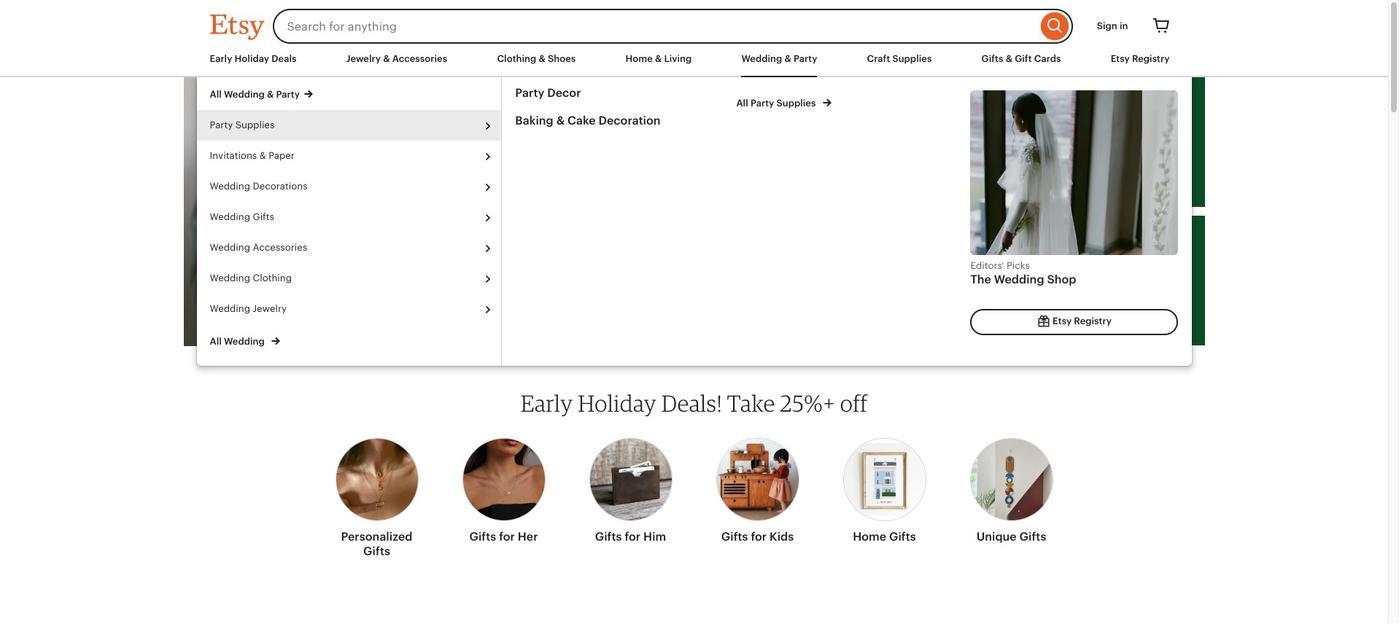 Task type: vqa. For each thing, say whether or not it's contained in the screenshot.
That
no



Task type: locate. For each thing, give the bounding box(es) containing it.
wedding gifts
[[210, 212, 274, 223]]

wedding for &
[[742, 53, 782, 64]]

party
[[794, 53, 818, 64], [515, 86, 545, 100], [276, 89, 300, 100], [751, 98, 775, 109], [210, 120, 233, 131]]

registry
[[1132, 53, 1170, 64], [1074, 317, 1112, 327]]

0 vertical spatial supplies
[[893, 53, 932, 64]]

accessories up all wedding & party link
[[392, 53, 447, 64]]

wedding up all wedding
[[210, 304, 250, 315]]

cake
[[568, 114, 596, 128]]

invitations
[[210, 150, 257, 161]]

&
[[383, 53, 390, 64], [539, 53, 546, 64], [655, 53, 662, 64], [785, 53, 792, 64], [1006, 53, 1013, 64], [267, 89, 274, 100], [557, 114, 565, 128], [260, 150, 266, 161]]

unique gifts link
[[970, 430, 1053, 551]]

wedding up all party supplies
[[742, 53, 782, 64]]

kids
[[770, 531, 794, 544]]

1 vertical spatial accessories
[[253, 242, 307, 253]]

wedding up the wedding jewelry
[[210, 273, 250, 284]]

party inside menu item
[[210, 120, 233, 131]]

gift
[[1015, 53, 1032, 64]]

& inside baking & cake decoration link
[[557, 114, 565, 128]]

wedding clothing menu item
[[197, 263, 502, 294]]

jewelry & accessories menu item
[[346, 53, 447, 64]]

0 horizontal spatial registry
[[1074, 317, 1112, 327]]

2 vertical spatial supplies
[[235, 120, 275, 131]]

deals
[[272, 53, 297, 64]]

for for gifts for her
[[499, 531, 515, 544]]

sign in button
[[1086, 13, 1139, 39]]

him
[[644, 531, 666, 544]]

0 vertical spatial personalized
[[1032, 246, 1135, 266]]

wedding
[[742, 53, 782, 64], [224, 89, 265, 100], [210, 181, 250, 192], [210, 212, 250, 223], [210, 242, 250, 253], [210, 273, 250, 284], [994, 273, 1045, 287], [210, 304, 250, 315], [224, 336, 265, 347]]

gifts
[[982, 53, 1004, 64], [253, 212, 274, 223], [470, 531, 496, 544], [595, 531, 622, 544], [722, 531, 748, 544], [890, 531, 916, 544], [1020, 531, 1047, 544], [363, 545, 390, 559]]

supplies inside 'all party supplies' link
[[777, 98, 816, 109]]

jewelry up all wedding & party link
[[346, 53, 381, 64]]

& left gift
[[1006, 53, 1013, 64]]

craft
[[867, 53, 890, 64]]

baking & cake decoration
[[515, 114, 661, 128]]

0 vertical spatial etsy
[[1111, 53, 1130, 64]]

jewelry inside menu item
[[253, 304, 287, 315]]

0 horizontal spatial personalized
[[341, 531, 413, 544]]

& left living
[[655, 53, 662, 64]]

1 vertical spatial etsy registry
[[1051, 317, 1112, 327]]

party up all party supplies
[[794, 53, 818, 64]]

1 horizontal spatial personalized
[[1032, 246, 1135, 266]]

supplies for party supplies
[[235, 120, 275, 131]]

1 horizontal spatial jewelry
[[346, 53, 381, 64]]

home
[[626, 53, 653, 64], [853, 531, 887, 544]]

early inside early holiday deals link
[[210, 53, 232, 64]]

& for invitations & paper
[[260, 150, 266, 161]]

1 horizontal spatial accessories
[[392, 53, 447, 64]]

gifts inside menu item
[[253, 212, 274, 223]]

a collection of multi-colored dog leashes with rose gold latches, which can be customized with a pet name. image
[[800, 216, 1003, 346]]

up
[[1032, 274, 1053, 294]]

early holiday deals! take 25%+ off
[[521, 390, 868, 417]]

& inside gifts & gift cards 'link'
[[1006, 53, 1013, 64]]

etsy registry down to
[[1051, 317, 1112, 327]]

1 vertical spatial jewelry
[[253, 304, 287, 315]]

& up all wedding & party link
[[383, 53, 390, 64]]

editors'
[[971, 261, 1005, 272]]

all for all wedding
[[210, 336, 222, 347]]

1 vertical spatial holiday
[[578, 390, 657, 417]]

wedding for gifts
[[210, 212, 250, 223]]

wedding for clothing
[[210, 273, 250, 284]]

personalized
[[1032, 246, 1135, 266], [341, 531, 413, 544]]

0 horizontal spatial etsy
[[1053, 317, 1072, 327]]

for
[[1157, 107, 1180, 127], [499, 531, 515, 544], [625, 531, 641, 544], [751, 531, 767, 544]]

clothing left the shoes
[[497, 53, 537, 64]]

sign in banner
[[184, 0, 1205, 53]]

clothing down wedding accessories
[[253, 273, 292, 284]]

0 horizontal spatial holiday
[[235, 53, 269, 64]]

0 vertical spatial registry
[[1132, 53, 1170, 64]]

& inside jewelry & accessories link
[[383, 53, 390, 64]]

decorations
[[253, 181, 308, 192]]

wedding down picks
[[994, 273, 1045, 287]]

wedding down invitations
[[210, 181, 250, 192]]

holiday inside menu bar
[[235, 53, 269, 64]]

1 horizontal spatial etsy
[[1111, 53, 1130, 64]]

gifts & gift cards
[[982, 53, 1061, 64]]

personalized for gifts
[[1032, 246, 1135, 266]]

1 horizontal spatial holiday
[[578, 390, 657, 417]]

holiday for deals
[[235, 53, 269, 64]]

1 vertical spatial clothing
[[253, 273, 292, 284]]

& inside 'home & living' link
[[655, 53, 662, 64]]

supplies down all wedding & party
[[235, 120, 275, 131]]

etsy registry link down to
[[971, 310, 1179, 336]]

jewelry
[[346, 53, 381, 64], [253, 304, 287, 315]]

clothing
[[497, 53, 537, 64], [253, 273, 292, 284]]

1 horizontal spatial registry
[[1132, 53, 1170, 64]]

wedding & party
[[742, 53, 818, 64]]

0 vertical spatial jewelry
[[346, 53, 381, 64]]

1 vertical spatial registry
[[1074, 317, 1112, 327]]

1 vertical spatial personalized
[[341, 531, 413, 544]]

wedding accessories menu item
[[197, 233, 502, 263]]

shoes
[[548, 53, 576, 64]]

all
[[210, 89, 222, 100], [737, 98, 749, 109], [210, 336, 222, 347]]

supplies right craft
[[893, 53, 932, 64]]

early for early holiday deals
[[210, 53, 232, 64]]

party supplies
[[210, 120, 275, 131]]

& inside invitations & paper menu item
[[260, 150, 266, 161]]

etsy down the in
[[1111, 53, 1130, 64]]

0 horizontal spatial clothing
[[253, 273, 292, 284]]

home gifts link
[[843, 430, 926, 551]]

gifts for kids
[[722, 531, 794, 544]]

etsy registry inside menu bar
[[1111, 53, 1170, 64]]

0 horizontal spatial home
[[626, 53, 653, 64]]

0 vertical spatial etsy registry
[[1111, 53, 1170, 64]]

etsy registry down the in
[[1111, 53, 1170, 64]]

for left her
[[499, 531, 515, 544]]

for for gifts for kids
[[751, 531, 767, 544]]

menu bar
[[210, 53, 1179, 77]]

supplies down wedding & party link
[[777, 98, 816, 109]]

1 horizontal spatial supplies
[[777, 98, 816, 109]]

& up all party supplies
[[785, 53, 792, 64]]

holiday
[[235, 53, 269, 64], [578, 390, 657, 417]]

home & living
[[626, 53, 692, 64]]

0 vertical spatial accessories
[[392, 53, 447, 64]]

baking & cake decoration link
[[515, 114, 737, 128]]

1 horizontal spatial home
[[853, 531, 887, 544]]

0 horizontal spatial supplies
[[235, 120, 275, 131]]

all wedding link
[[197, 325, 502, 358]]

2 horizontal spatial supplies
[[893, 53, 932, 64]]

home & living link
[[626, 53, 692, 66]]

for left kids at right bottom
[[751, 531, 767, 544]]

party up invitations
[[210, 120, 233, 131]]

accessories up wedding clothing
[[253, 242, 307, 253]]

paper
[[269, 150, 295, 161]]

0 horizontal spatial jewelry
[[253, 304, 287, 315]]

wedding down wedding gifts
[[210, 242, 250, 253]]

& for wedding & party
[[785, 53, 792, 64]]

& inside clothing & shoes link
[[539, 53, 546, 64]]

accessories inside menu item
[[253, 242, 307, 253]]

menu
[[197, 82, 502, 358]]

home for home & living
[[626, 53, 653, 64]]

clothing & shoes
[[497, 53, 576, 64]]

etsy inside button
[[1053, 317, 1072, 327]]

1 vertical spatial etsy
[[1053, 317, 1072, 327]]

early for early holiday deals! take 25%+ off
[[521, 390, 573, 417]]

wedding accessories
[[210, 242, 307, 253]]

early holiday deals link
[[210, 53, 297, 66]]

1 vertical spatial supplies
[[777, 98, 816, 109]]

party inside menu bar
[[794, 53, 818, 64]]

accessories
[[392, 53, 447, 64], [253, 242, 307, 253]]

wedding decorations menu item
[[197, 171, 502, 202]]

wedding up wedding accessories
[[210, 212, 250, 223]]

jewelry down wedding clothing
[[253, 304, 287, 315]]

wedding clothing
[[210, 273, 292, 284]]

home & living menu item
[[626, 53, 692, 64]]

wedding inside menu bar
[[742, 53, 782, 64]]

menu containing all wedding & party
[[197, 82, 502, 358]]

in
[[1120, 20, 1129, 31]]

& left paper
[[260, 150, 266, 161]]

0 vertical spatial early
[[210, 53, 232, 64]]

for right spirits
[[1157, 107, 1180, 127]]

0 vertical spatial home
[[626, 53, 653, 64]]

30% off!
[[1079, 269, 1166, 295]]

0 horizontal spatial accessories
[[253, 242, 307, 253]]

etsy registry link down the in
[[1111, 53, 1170, 66]]

etsy registry link
[[1111, 53, 1170, 66], [971, 310, 1179, 336]]

supplies
[[893, 53, 932, 64], [777, 98, 816, 109], [235, 120, 275, 131]]

1 horizontal spatial early
[[521, 390, 573, 417]]

registry inside button
[[1074, 317, 1112, 327]]

for left him
[[625, 531, 641, 544]]

1 vertical spatial home
[[853, 531, 887, 544]]

1 horizontal spatial clothing
[[497, 53, 537, 64]]

gifts for kids link
[[716, 430, 799, 551]]

invitations & paper menu item
[[197, 141, 502, 171]]

all wedding & party
[[210, 89, 300, 100]]

deals!
[[662, 390, 722, 417]]

gifts inside personalized gifts
[[363, 545, 390, 559]]

all party supplies link
[[737, 86, 958, 110]]

& left the shoes
[[539, 53, 546, 64]]

cards
[[1035, 53, 1061, 64]]

& down deals on the left top of page
[[267, 89, 274, 100]]

etsy down to
[[1053, 317, 1072, 327]]

0 vertical spatial clothing
[[497, 53, 537, 64]]

early holiday deals
[[210, 53, 297, 64]]

all up party supplies
[[210, 89, 222, 100]]

supplies for craft supplies
[[893, 53, 932, 64]]

wedding inside menu item
[[210, 242, 250, 253]]

party up baking
[[515, 86, 545, 100]]

Search for anything text field
[[273, 9, 1037, 44]]

all down the wedding jewelry
[[210, 336, 222, 347]]

registry down up to 30% off!
[[1074, 317, 1112, 327]]

0 vertical spatial holiday
[[235, 53, 269, 64]]

supplies inside craft supplies link
[[893, 53, 932, 64]]

etsy registry
[[1111, 53, 1170, 64], [1051, 317, 1112, 327]]

for for gifts for him
[[625, 531, 641, 544]]

brighten spirits for under $20!
[[1028, 107, 1180, 156]]

& inside wedding & party link
[[785, 53, 792, 64]]

etsy registry button
[[971, 310, 1179, 336]]

registry down sign in button
[[1132, 53, 1170, 64]]

all down wedding & party link
[[737, 98, 749, 109]]

personalized gifts link
[[335, 430, 419, 566]]

all for all party supplies
[[737, 98, 749, 109]]

0 horizontal spatial early
[[210, 53, 232, 64]]

None search field
[[273, 9, 1073, 44]]

holiday for deals!
[[578, 390, 657, 417]]

wedding jewelry menu item
[[197, 294, 502, 325]]

& left cake
[[557, 114, 565, 128]]

sign
[[1097, 20, 1118, 31]]

supplies inside party supplies menu item
[[235, 120, 275, 131]]

living
[[664, 53, 692, 64]]

1 vertical spatial early
[[521, 390, 573, 417]]



Task type: describe. For each thing, give the bounding box(es) containing it.
a festive scene featuring a candle shown with a holiday message and colorfully illustrated trees on its label. image
[[800, 77, 1003, 207]]

editors' picks the wedding shop
[[971, 261, 1077, 287]]

gifts for him
[[595, 531, 666, 544]]

unique gifts
[[977, 531, 1047, 544]]

a personalized ornament commemorating a child's first holiday featuring ornate lettering and subtle patterns. image
[[184, 77, 487, 347]]

none search field inside the sign in banner
[[273, 9, 1073, 44]]

wedding up party supplies
[[224, 89, 265, 100]]

all wedding
[[210, 336, 267, 347]]

wedding for accessories
[[210, 242, 250, 253]]

all party supplies
[[737, 98, 819, 109]]

up to 30% off!
[[1032, 269, 1166, 295]]

home for home gifts
[[853, 531, 887, 544]]

gifts & gift cards link
[[982, 53, 1061, 66]]

gifts for her
[[470, 531, 538, 544]]

under $20!
[[1028, 131, 1143, 156]]

wedding & party menu item
[[742, 53, 818, 64]]

all for all wedding & party
[[210, 89, 222, 100]]

jewelry inside menu bar
[[346, 53, 381, 64]]

25%+
[[780, 390, 836, 417]]

wedding inside editors' picks the wedding shop
[[994, 273, 1045, 287]]

& for baking & cake decoration
[[557, 114, 565, 128]]

wedding & party link
[[742, 53, 818, 66]]

& for gifts & gift cards
[[1006, 53, 1013, 64]]

jewelry & accessories link
[[346, 53, 447, 66]]

wedding for decorations
[[210, 181, 250, 192]]

party down deals on the left top of page
[[276, 89, 300, 100]]

wedding for jewelry
[[210, 304, 250, 315]]

wedding down the wedding jewelry
[[224, 336, 265, 347]]

& for clothing & shoes
[[539, 53, 546, 64]]

party supplies menu item
[[197, 110, 502, 141]]

personalized for gifts
[[341, 531, 413, 544]]

gifts
[[1140, 246, 1176, 266]]

wedding jewelry
[[210, 304, 287, 315]]

etsy registry inside button
[[1051, 317, 1112, 327]]

clothing & shoes menu item
[[497, 53, 576, 64]]

for inside brighten spirits for under $20!
[[1157, 107, 1180, 127]]

personalized gifts
[[341, 531, 413, 559]]

wedding decorations
[[210, 181, 308, 192]]

take
[[727, 390, 776, 417]]

gifts & gift cards menu item
[[982, 53, 1061, 64]]

accessories inside menu bar
[[392, 53, 447, 64]]

party decor
[[515, 86, 581, 100]]

jewelry & accessories
[[346, 53, 447, 64]]

all wedding & party link
[[210, 82, 502, 101]]

sign in
[[1097, 20, 1129, 31]]

wedding gifts menu item
[[197, 202, 502, 233]]

menu bar containing early holiday deals
[[210, 53, 1179, 77]]

craft supplies
[[867, 53, 932, 64]]

to
[[1058, 274, 1074, 294]]

0 vertical spatial etsy registry link
[[1111, 53, 1170, 66]]

invitations & paper
[[210, 150, 295, 161]]

the
[[971, 273, 992, 287]]

off
[[840, 390, 868, 417]]

clothing inside menu item
[[253, 273, 292, 284]]

her
[[518, 531, 538, 544]]

1 vertical spatial etsy registry link
[[971, 310, 1179, 336]]

craft supplies link
[[867, 53, 932, 66]]

brighten
[[1028, 107, 1098, 127]]

clothing & shoes link
[[497, 53, 576, 66]]

party decor link
[[515, 86, 737, 101]]

home gifts
[[853, 531, 916, 544]]

craft supplies menu item
[[867, 53, 932, 64]]

gifts for him link
[[589, 430, 672, 551]]

& for jewelry & accessories
[[383, 53, 390, 64]]

personalized gifts
[[1032, 246, 1176, 266]]

picks
[[1007, 261, 1030, 272]]

gifts for her link
[[462, 430, 545, 551]]

baking
[[515, 114, 554, 128]]

etsy inside menu bar
[[1111, 53, 1130, 64]]

decor
[[547, 86, 581, 100]]

clothing inside menu bar
[[497, 53, 537, 64]]

registry inside menu bar
[[1132, 53, 1170, 64]]

shop
[[1047, 273, 1077, 287]]

spirits
[[1103, 107, 1152, 127]]

& for home & living
[[655, 53, 662, 64]]

unique
[[977, 531, 1017, 544]]

& inside all wedding & party link
[[267, 89, 274, 100]]

decoration
[[599, 114, 661, 128]]

party down wedding & party link
[[751, 98, 775, 109]]

gifts inside 'link'
[[982, 53, 1004, 64]]



